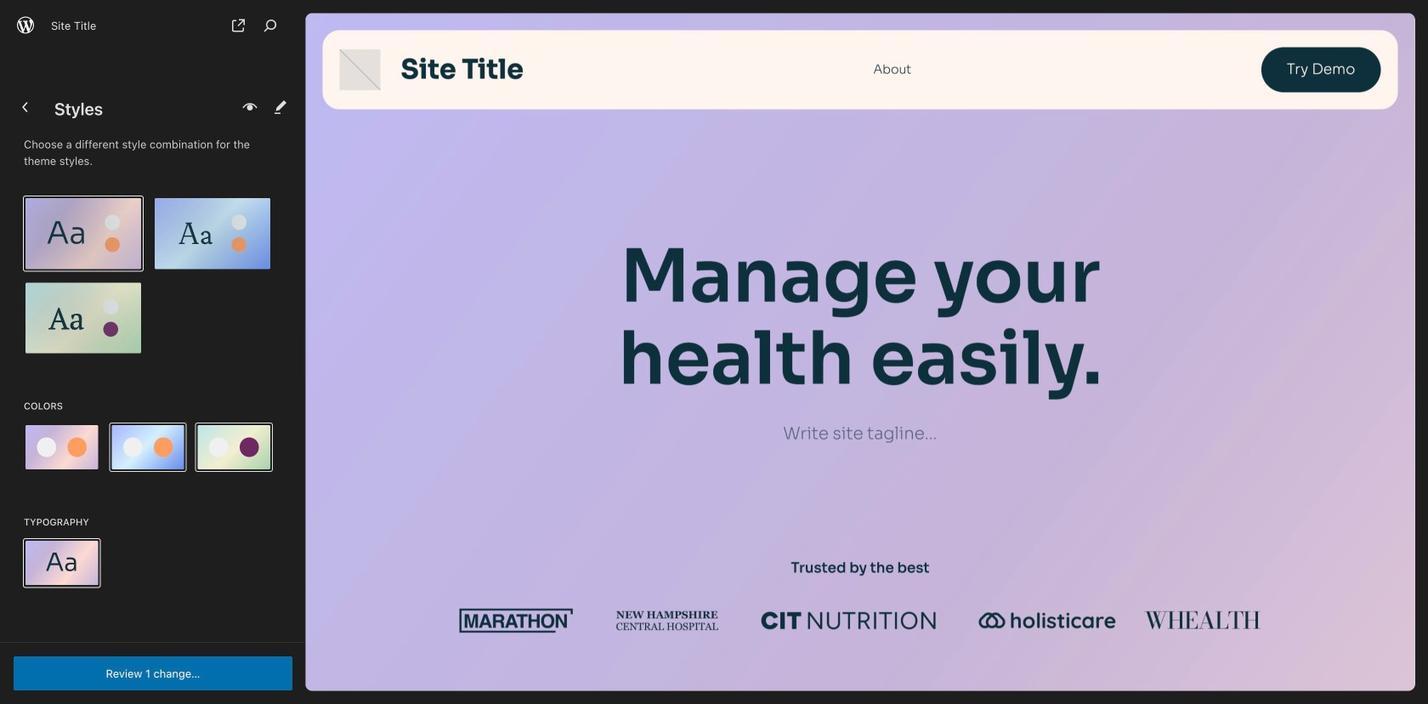 Task type: describe. For each thing, give the bounding box(es) containing it.
view site (opens in a new tab) image
[[228, 15, 249, 36]]

back image
[[15, 97, 36, 117]]

edit styles image
[[270, 97, 291, 117]]



Task type: locate. For each thing, give the bounding box(es) containing it.
style book image
[[240, 97, 260, 117]]

open command palette image
[[260, 15, 281, 36]]



Task type: vqa. For each thing, say whether or not it's contained in the screenshot.
Actions image
no



